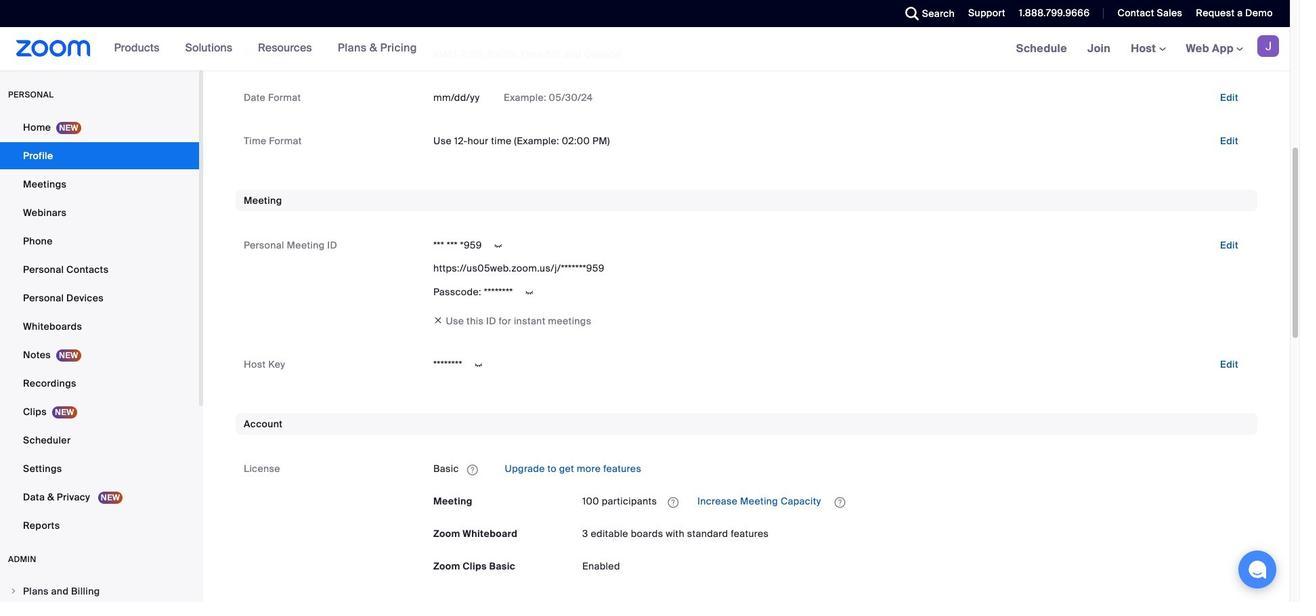 Task type: vqa. For each thing, say whether or not it's contained in the screenshot.
first Share icon from the bottom of the page
no



Task type: locate. For each thing, give the bounding box(es) containing it.
1 vertical spatial application
[[582, 491, 1249, 512]]

show personal meeting passcode image
[[519, 287, 540, 299]]

learn more about increasing meeting capacity image
[[831, 496, 850, 508]]

application
[[433, 458, 1249, 480], [582, 491, 1249, 512]]

learn more about your meeting license image
[[664, 496, 683, 508]]

zoom logo image
[[16, 40, 90, 57]]

meetings navigation
[[1006, 27, 1290, 71]]

banner
[[0, 27, 1290, 71]]

show host key image
[[468, 359, 489, 371]]

learn more about your license type image
[[466, 465, 479, 475]]

menu item
[[0, 578, 199, 602]]



Task type: describe. For each thing, give the bounding box(es) containing it.
0 vertical spatial application
[[433, 458, 1249, 480]]

product information navigation
[[90, 27, 427, 70]]

right image
[[9, 587, 18, 595]]

profile picture image
[[1258, 35, 1279, 57]]

show personal meeting id image
[[487, 240, 509, 252]]

open chat image
[[1248, 560, 1267, 579]]

personal menu menu
[[0, 114, 199, 540]]



